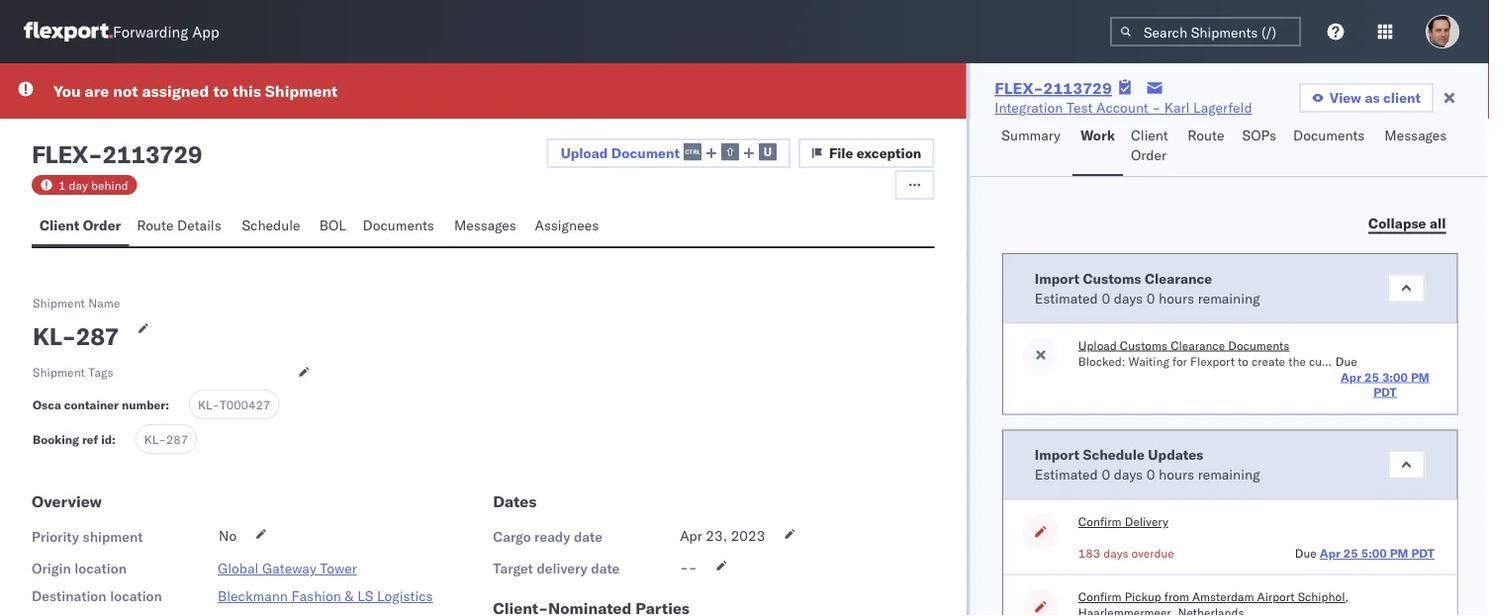 Task type: locate. For each thing, give the bounding box(es) containing it.
1 remaining from the top
[[1197, 289, 1259, 307]]

documents for top documents button
[[1293, 127, 1365, 144]]

1 vertical spatial messages button
[[446, 208, 527, 246]]

2113729 up "behind"
[[102, 140, 202, 169]]

overview
[[32, 492, 102, 512]]

hours inside import customs clearance estimated 0 days 0 hours remaining
[[1158, 289, 1194, 307]]

confirm delivery
[[1078, 514, 1168, 529]]

client for the leftmost client order button
[[40, 217, 79, 234]]

1 horizontal spatial :
[[165, 398, 169, 413]]

order for the leftmost client order button
[[83, 217, 121, 234]]

2 vertical spatial shipment
[[33, 365, 85, 379]]

pm
[[1410, 370, 1429, 384], [1389, 546, 1408, 561]]

pdt for 5:00
[[1411, 546, 1434, 561]]

clearance up upload customs clearance documents
[[1144, 270, 1212, 287]]

file
[[829, 144, 853, 162]]

route down "lagerfeld"
[[1188, 127, 1224, 144]]

23,
[[706, 527, 727, 545]]

0 horizontal spatial kl-
[[33, 322, 76, 351]]

shipment left 'name' at the left of the page
[[33, 295, 85, 310]]

: right ref at the bottom
[[112, 432, 116, 447]]

apr
[[1340, 370, 1361, 384], [680, 527, 702, 545], [1319, 546, 1340, 561]]

client order down day
[[40, 217, 121, 234]]

0 vertical spatial apr
[[1340, 370, 1361, 384]]

0 vertical spatial estimated
[[1034, 289, 1097, 307]]

priority
[[32, 528, 79, 546]]

0 horizontal spatial pm
[[1389, 546, 1408, 561]]

client
[[1131, 127, 1168, 144], [40, 217, 79, 234]]

location for destination location
[[110, 588, 162, 605]]

0 horizontal spatial client
[[40, 217, 79, 234]]

1 vertical spatial due
[[1294, 546, 1316, 561]]

customs
[[1082, 270, 1141, 287], [1119, 338, 1167, 353]]

client order button down karl
[[1123, 118, 1180, 176]]

customs down import customs clearance estimated 0 days 0 hours remaining
[[1119, 338, 1167, 353]]

view
[[1330, 89, 1361, 106]]

0 horizontal spatial 287
[[76, 322, 119, 351]]

1 vertical spatial days
[[1113, 466, 1142, 483]]

clearance down import customs clearance estimated 0 days 0 hours remaining
[[1170, 338, 1224, 353]]

0 vertical spatial :
[[165, 398, 169, 413]]

0 vertical spatial messages button
[[1377, 118, 1457, 176]]

shipment
[[265, 81, 338, 101], [33, 295, 85, 310], [33, 365, 85, 379]]

estimated inside import customs clearance estimated 0 days 0 hours remaining
[[1034, 289, 1097, 307]]

due up apr 25 3:00 pm pdt button
[[1335, 354, 1357, 369]]

client down integration test account - karl lagerfeld link
[[1131, 127, 1168, 144]]

183 days overdue
[[1078, 546, 1174, 561]]

target
[[493, 560, 533, 577]]

schedule left the updates
[[1082, 446, 1144, 464]]

0 vertical spatial remaining
[[1197, 289, 1259, 307]]

1 horizontal spatial documents button
[[1285, 118, 1377, 176]]

clearance inside import customs clearance estimated 0 days 0 hours remaining
[[1144, 270, 1212, 287]]

messages button down client
[[1377, 118, 1457, 176]]

upload
[[561, 144, 608, 161], [1078, 338, 1116, 353]]

apr 25 3:00 pm pdt button
[[1335, 370, 1434, 399]]

1 vertical spatial messages
[[454, 217, 516, 234]]

1 horizontal spatial pdt
[[1411, 546, 1434, 561]]

location down origin location
[[110, 588, 162, 605]]

documents button down view
[[1285, 118, 1377, 176]]

0 vertical spatial kl-287
[[33, 322, 119, 351]]

apr for due apr 25 5:00 pm pdt
[[1319, 546, 1340, 561]]

1 vertical spatial client order
[[40, 217, 121, 234]]

: for booking ref id :
[[112, 432, 116, 447]]

origin
[[32, 560, 71, 577]]

amsterdam
[[1192, 590, 1254, 605]]

1 vertical spatial customs
[[1119, 338, 1167, 353]]

days right the 183
[[1103, 546, 1128, 561]]

order for the rightmost client order button
[[1131, 146, 1166, 164]]

1 vertical spatial 2113729
[[102, 140, 202, 169]]

route for route details
[[137, 217, 174, 234]]

client order down integration test account - karl lagerfeld link
[[1131, 127, 1168, 164]]

0 vertical spatial order
[[1131, 146, 1166, 164]]

cargo ready date
[[493, 528, 602, 546]]

days inside import customs clearance estimated 0 days 0 hours remaining
[[1113, 289, 1142, 307]]

messages left assignees
[[454, 217, 516, 234]]

kl- down number
[[144, 432, 166, 447]]

1 horizontal spatial client
[[1131, 127, 1168, 144]]

messages for the right messages button
[[1384, 127, 1447, 144]]

remaining down the updates
[[1197, 466, 1259, 483]]

hours inside import schedule updates estimated 0 days 0 hours remaining
[[1158, 466, 1194, 483]]

0 vertical spatial due
[[1335, 354, 1357, 369]]

2 remaining from the top
[[1197, 466, 1259, 483]]

estimated inside import schedule updates estimated 0 days 0 hours remaining
[[1034, 466, 1097, 483]]

hours down the updates
[[1158, 466, 1194, 483]]

0 horizontal spatial messages
[[454, 217, 516, 234]]

0 vertical spatial route
[[1188, 127, 1224, 144]]

1 vertical spatial date
[[591, 560, 620, 577]]

import customs clearance estimated 0 days 0 hours remaining
[[1034, 270, 1259, 307]]

0 vertical spatial messages
[[1384, 127, 1447, 144]]

0 horizontal spatial :
[[112, 432, 116, 447]]

25 left 3:00
[[1364, 370, 1379, 384]]

sops button
[[1234, 118, 1285, 176]]

&
[[345, 588, 354, 605]]

tower
[[320, 560, 357, 577]]

days inside import schedule updates estimated 0 days 0 hours remaining
[[1113, 466, 1142, 483]]

25
[[1364, 370, 1379, 384], [1343, 546, 1358, 561]]

0 horizontal spatial 25
[[1343, 546, 1358, 561]]

0 vertical spatial documents
[[1293, 127, 1365, 144]]

shipment right this
[[265, 81, 338, 101]]

confirm inside button
[[1078, 514, 1121, 529]]

1 vertical spatial upload
[[1078, 338, 1116, 353]]

import schedule updates estimated 0 days 0 hours remaining
[[1034, 446, 1259, 483]]

pdt inside due apr 25 3:00 pm pdt
[[1373, 384, 1396, 399]]

client order
[[1131, 127, 1168, 164], [40, 217, 121, 234]]

summary
[[1002, 127, 1061, 144]]

order down "behind"
[[83, 217, 121, 234]]

work button
[[1073, 118, 1123, 176]]

remaining up upload customs clearance documents
[[1197, 289, 1259, 307]]

pdt
[[1373, 384, 1396, 399], [1411, 546, 1434, 561]]

1 horizontal spatial pm
[[1410, 370, 1429, 384]]

kl-287 down shipment name
[[33, 322, 119, 351]]

import for import customs clearance
[[1034, 270, 1079, 287]]

this
[[232, 81, 261, 101]]

hours
[[1158, 289, 1194, 307], [1158, 466, 1194, 483]]

0 vertical spatial confirm
[[1078, 514, 1121, 529]]

remaining inside import schedule updates estimated 0 days 0 hours remaining
[[1197, 466, 1259, 483]]

name
[[88, 295, 120, 310]]

1 vertical spatial pm
[[1389, 546, 1408, 561]]

1 horizontal spatial due
[[1335, 354, 1357, 369]]

0 horizontal spatial order
[[83, 217, 121, 234]]

0 vertical spatial client
[[1131, 127, 1168, 144]]

1 vertical spatial schedule
[[1082, 446, 1144, 464]]

1 day behind
[[58, 178, 128, 192]]

apr left 5:00
[[1319, 546, 1340, 561]]

flex - 2113729
[[32, 140, 202, 169]]

hours up upload customs clearance documents
[[1158, 289, 1194, 307]]

shipment name
[[33, 295, 120, 310]]

0 vertical spatial schedule
[[242, 217, 300, 234]]

upload down import customs clearance estimated 0 days 0 hours remaining
[[1078, 338, 1116, 353]]

confirm up haarlemmermeer,
[[1078, 590, 1121, 605]]

due up 'schiphol,'
[[1294, 546, 1316, 561]]

to
[[213, 81, 228, 101]]

kl- right number
[[198, 397, 220, 412]]

2 vertical spatial apr
[[1319, 546, 1340, 561]]

delivery
[[537, 560, 587, 577]]

287 down 'name' at the left of the page
[[76, 322, 119, 351]]

assignees button
[[527, 208, 610, 246]]

priority shipment
[[32, 528, 143, 546]]

0 vertical spatial client order button
[[1123, 118, 1180, 176]]

1 vertical spatial import
[[1034, 446, 1079, 464]]

1 vertical spatial :
[[112, 432, 116, 447]]

gateway
[[262, 560, 316, 577]]

1 horizontal spatial messages
[[1384, 127, 1447, 144]]

integration test account - karl lagerfeld link
[[995, 98, 1252, 118]]

clearance
[[1144, 270, 1212, 287], [1170, 338, 1224, 353]]

pm right 5:00
[[1389, 546, 1408, 561]]

1 vertical spatial remaining
[[1197, 466, 1259, 483]]

1 estimated from the top
[[1034, 289, 1097, 307]]

forwarding
[[113, 22, 188, 41]]

2113729 up test on the top
[[1043, 78, 1112, 98]]

messages button left assignees
[[446, 208, 527, 246]]

1 vertical spatial pdt
[[1411, 546, 1434, 561]]

confirm for confirm delivery
[[1078, 514, 1121, 529]]

0 vertical spatial customs
[[1082, 270, 1141, 287]]

fashion
[[291, 588, 341, 605]]

287
[[76, 322, 119, 351], [166, 432, 188, 447]]

1 horizontal spatial route
[[1188, 127, 1224, 144]]

0
[[1101, 289, 1110, 307], [1146, 289, 1155, 307], [1101, 466, 1110, 483], [1146, 466, 1155, 483]]

2 import from the top
[[1034, 446, 1079, 464]]

import inside import schedule updates estimated 0 days 0 hours remaining
[[1034, 446, 1079, 464]]

schedule left bol
[[242, 217, 300, 234]]

schedule
[[242, 217, 300, 234], [1082, 446, 1144, 464]]

remaining for updates
[[1197, 466, 1259, 483]]

2023
[[731, 527, 765, 545]]

1 vertical spatial hours
[[1158, 466, 1194, 483]]

25 for 5:00
[[1343, 546, 1358, 561]]

1 horizontal spatial order
[[1131, 146, 1166, 164]]

1 horizontal spatial kl-
[[144, 432, 166, 447]]

pm right 3:00
[[1410, 370, 1429, 384]]

2 horizontal spatial documents
[[1293, 127, 1365, 144]]

ref
[[82, 432, 98, 447]]

25 left 5:00
[[1343, 546, 1358, 561]]

0 horizontal spatial schedule
[[242, 217, 300, 234]]

0 vertical spatial 287
[[76, 322, 119, 351]]

details
[[177, 217, 221, 234]]

origin location
[[32, 560, 127, 577]]

1 import from the top
[[1034, 270, 1079, 287]]

1 vertical spatial kl-287
[[144, 432, 188, 447]]

days up confirm delivery
[[1113, 466, 1142, 483]]

0 vertical spatial clearance
[[1144, 270, 1212, 287]]

0 vertical spatial hours
[[1158, 289, 1194, 307]]

1 horizontal spatial upload
[[1078, 338, 1116, 353]]

2 vertical spatial documents
[[1228, 338, 1289, 353]]

1 vertical spatial 287
[[166, 432, 188, 447]]

ls
[[357, 588, 373, 605]]

import inside import customs clearance estimated 0 days 0 hours remaining
[[1034, 270, 1079, 287]]

haarlemmermeer,
[[1078, 606, 1174, 615]]

1 horizontal spatial kl-287
[[144, 432, 188, 447]]

date
[[574, 528, 602, 546], [591, 560, 620, 577]]

customs for upload
[[1119, 338, 1167, 353]]

1 vertical spatial 25
[[1343, 546, 1358, 561]]

0 horizontal spatial client order
[[40, 217, 121, 234]]

due inside due apr 25 3:00 pm pdt
[[1335, 354, 1357, 369]]

order
[[1131, 146, 1166, 164], [83, 217, 121, 234]]

client down 1
[[40, 217, 79, 234]]

as
[[1365, 89, 1380, 106]]

25 inside due apr 25 3:00 pm pdt
[[1364, 370, 1379, 384]]

5:00
[[1361, 546, 1386, 561]]

0 horizontal spatial documents
[[363, 217, 434, 234]]

: left kl-t000427
[[165, 398, 169, 413]]

0 horizontal spatial upload
[[561, 144, 608, 161]]

2 confirm from the top
[[1078, 590, 1121, 605]]

osca container number :
[[33, 398, 169, 413]]

1 vertical spatial route
[[137, 217, 174, 234]]

Search Shipments (/) text field
[[1110, 17, 1301, 47]]

2 estimated from the top
[[1034, 466, 1097, 483]]

upload customs clearance documents
[[1078, 338, 1289, 353]]

upload for upload document
[[561, 144, 608, 161]]

estimated
[[1034, 289, 1097, 307], [1034, 466, 1097, 483]]

kl- up 'shipment tags'
[[33, 322, 76, 351]]

0 horizontal spatial 2113729
[[102, 140, 202, 169]]

schedule inside schedule button
[[242, 217, 300, 234]]

1 hours from the top
[[1158, 289, 1194, 307]]

route left details on the left
[[137, 217, 174, 234]]

0 vertical spatial kl-
[[33, 322, 76, 351]]

2 horizontal spatial kl-
[[198, 397, 220, 412]]

0 vertical spatial client order
[[1131, 127, 1168, 164]]

documents button right bol
[[355, 208, 446, 246]]

1 horizontal spatial 25
[[1364, 370, 1379, 384]]

0 horizontal spatial due
[[1294, 546, 1316, 561]]

no
[[219, 527, 237, 545]]

1 confirm from the top
[[1078, 514, 1121, 529]]

client order button down day
[[32, 208, 129, 246]]

0 vertical spatial documents button
[[1285, 118, 1377, 176]]

1 horizontal spatial 287
[[166, 432, 188, 447]]

287 right the id
[[166, 432, 188, 447]]

shipment up osca
[[33, 365, 85, 379]]

apr left 3:00
[[1340, 370, 1361, 384]]

customs inside import customs clearance estimated 0 days 0 hours remaining
[[1082, 270, 1141, 287]]

kl-t000427
[[198, 397, 270, 412]]

global gateway tower
[[218, 560, 357, 577]]

1 horizontal spatial client order
[[1131, 127, 1168, 164]]

destination location
[[32, 588, 162, 605]]

2 hours from the top
[[1158, 466, 1194, 483]]

kl-287 for shipment name
[[33, 322, 119, 351]]

0 vertical spatial date
[[574, 528, 602, 546]]

0 horizontal spatial kl-287
[[33, 322, 119, 351]]

0 horizontal spatial pdt
[[1373, 384, 1396, 399]]

flex-2113729 link
[[995, 78, 1112, 98]]

location for origin location
[[74, 560, 127, 577]]

customs up upload customs clearance documents
[[1082, 270, 1141, 287]]

location up 'destination location'
[[74, 560, 127, 577]]

from
[[1164, 590, 1189, 605]]

messages button
[[1377, 118, 1457, 176], [446, 208, 527, 246]]

bleckmann fashion & ls logistics
[[218, 588, 433, 605]]

shipment for shipment name
[[33, 295, 85, 310]]

0 horizontal spatial documents button
[[355, 208, 446, 246]]

due
[[1335, 354, 1357, 369], [1294, 546, 1316, 561]]

confirm up the 183
[[1078, 514, 1121, 529]]

remaining inside import customs clearance estimated 0 days 0 hours remaining
[[1197, 289, 1259, 307]]

confirm inside confirm pickup from amsterdam airport schiphol, haarlemmermeer, netherlands
[[1078, 590, 1121, 605]]

bol button
[[311, 208, 355, 246]]

upload left document on the left of page
[[561, 144, 608, 161]]

1 vertical spatial client
[[40, 217, 79, 234]]

date right ready
[[574, 528, 602, 546]]

apr inside due apr 25 3:00 pm pdt
[[1340, 370, 1361, 384]]

messages down client
[[1384, 127, 1447, 144]]

2 vertical spatial kl-
[[144, 432, 166, 447]]

0 vertical spatial location
[[74, 560, 127, 577]]

0 vertical spatial 25
[[1364, 370, 1379, 384]]

order right work button
[[1131, 146, 1166, 164]]

remaining
[[1197, 289, 1259, 307], [1197, 466, 1259, 483]]

apr left 23,
[[680, 527, 702, 545]]

date right "delivery"
[[591, 560, 620, 577]]

upload inside button
[[561, 144, 608, 161]]

customs for import
[[1082, 270, 1141, 287]]

kl- for osca container number
[[198, 397, 220, 412]]

0 vertical spatial days
[[1113, 289, 1142, 307]]

pm inside due apr 25 3:00 pm pdt
[[1410, 370, 1429, 384]]

apr for due apr 25 3:00 pm pdt
[[1340, 370, 1361, 384]]

0 horizontal spatial route
[[137, 217, 174, 234]]

kl-287
[[33, 322, 119, 351], [144, 432, 188, 447]]

0 vertical spatial pdt
[[1373, 384, 1396, 399]]

1 vertical spatial shipment
[[33, 295, 85, 310]]

1 vertical spatial clearance
[[1170, 338, 1224, 353]]

1 horizontal spatial documents
[[1228, 338, 1289, 353]]

1 vertical spatial kl-
[[198, 397, 220, 412]]

kl-287 down number
[[144, 432, 188, 447]]

1 vertical spatial order
[[83, 217, 121, 234]]

days up upload customs clearance documents
[[1113, 289, 1142, 307]]



Task type: describe. For each thing, give the bounding box(es) containing it.
route details
[[137, 217, 221, 234]]

number
[[122, 398, 165, 413]]

confirm pickup from amsterdam airport schiphol, haarlemmermeer, netherlands button
[[1078, 589, 1434, 615]]

integration
[[995, 99, 1063, 116]]

messages for messages button to the left
[[454, 217, 516, 234]]

days for schedule
[[1113, 466, 1142, 483]]

dates
[[493, 492, 537, 512]]

pm for 5:00
[[1389, 546, 1408, 561]]

route for route
[[1188, 127, 1224, 144]]

route button
[[1180, 118, 1234, 176]]

import for import schedule updates
[[1034, 446, 1079, 464]]

confirm for confirm pickup from amsterdam airport schiphol, haarlemmermeer, netherlands
[[1078, 590, 1121, 605]]

global gateway tower link
[[218, 560, 357, 577]]

all
[[1429, 214, 1445, 232]]

flex-2113729
[[995, 78, 1112, 98]]

client for the rightmost client order button
[[1131, 127, 1168, 144]]

1
[[58, 178, 66, 192]]

not
[[113, 81, 138, 101]]

osca
[[33, 398, 61, 413]]

clearance for documents
[[1170, 338, 1224, 353]]

upload document button
[[547, 139, 790, 168]]

global
[[218, 560, 259, 577]]

file exception
[[829, 144, 921, 162]]

due apr 25 3:00 pm pdt
[[1335, 354, 1429, 399]]

karl
[[1164, 99, 1190, 116]]

remaining for clearance
[[1197, 289, 1259, 307]]

target delivery date
[[493, 560, 620, 577]]

upload for upload customs clearance documents
[[1078, 338, 1116, 353]]

app
[[192, 22, 219, 41]]

upload document
[[561, 144, 680, 161]]

1 horizontal spatial 2113729
[[1043, 78, 1112, 98]]

view as client button
[[1299, 83, 1434, 113]]

document
[[611, 144, 680, 161]]

shipment for shipment tags
[[33, 365, 85, 379]]

apr 23, 2023
[[680, 527, 765, 545]]

tags
[[88, 365, 113, 379]]

due for due apr 25 3:00 pm pdt
[[1335, 354, 1357, 369]]

exception
[[857, 144, 921, 162]]

0 vertical spatial shipment
[[265, 81, 338, 101]]

confirm pickup from amsterdam airport schiphol, haarlemmermeer, netherlands
[[1078, 590, 1348, 615]]

2 vertical spatial days
[[1103, 546, 1128, 561]]

forwarding app link
[[24, 22, 219, 42]]

hours for clearance
[[1158, 289, 1194, 307]]

collapse
[[1368, 214, 1426, 232]]

behind
[[91, 178, 128, 192]]

kl- for shipment name
[[33, 322, 76, 351]]

3:00
[[1382, 370, 1407, 384]]

assignees
[[535, 217, 599, 234]]

due for due apr 25 5:00 pm pdt
[[1294, 546, 1316, 561]]

you
[[53, 81, 81, 101]]

kl-287 for booking ref id
[[144, 432, 188, 447]]

kl- for booking ref id
[[144, 432, 166, 447]]

netherlands
[[1177, 606, 1244, 615]]

: for osca container number :
[[165, 398, 169, 413]]

ready
[[534, 528, 570, 546]]

1 horizontal spatial client order button
[[1123, 118, 1180, 176]]

sops
[[1242, 127, 1276, 144]]

assigned
[[142, 81, 209, 101]]

route details button
[[129, 208, 234, 246]]

pickup
[[1124, 590, 1161, 605]]

apr 25 5:00 pm pdt button
[[1319, 546, 1434, 561]]

date for target delivery date
[[591, 560, 620, 577]]

date for cargo ready date
[[574, 528, 602, 546]]

estimated for customs
[[1034, 289, 1097, 307]]

1 vertical spatial documents button
[[355, 208, 446, 246]]

0 horizontal spatial client order button
[[32, 208, 129, 246]]

lagerfeld
[[1193, 99, 1252, 116]]

are
[[85, 81, 109, 101]]

summary button
[[994, 118, 1073, 176]]

287 for booking ref id
[[166, 432, 188, 447]]

client order for the rightmost client order button
[[1131, 127, 1168, 164]]

flexport. image
[[24, 22, 113, 42]]

delivery
[[1124, 514, 1168, 529]]

client order for the leftmost client order button
[[40, 217, 121, 234]]

287 for shipment name
[[76, 322, 119, 351]]

pm for 3:00
[[1410, 370, 1429, 384]]

hours for updates
[[1158, 466, 1194, 483]]

booking ref id :
[[33, 432, 116, 447]]

collapse all button
[[1356, 209, 1457, 238]]

id
[[101, 432, 112, 447]]

destination
[[32, 588, 106, 605]]

integration test account - karl lagerfeld
[[995, 99, 1252, 116]]

shipment tags
[[33, 365, 113, 379]]

booking
[[33, 432, 79, 447]]

logistics
[[377, 588, 433, 605]]

days for customs
[[1113, 289, 1142, 307]]

airport
[[1257, 590, 1294, 605]]

bol
[[319, 217, 346, 234]]

0 horizontal spatial messages button
[[446, 208, 527, 246]]

1 horizontal spatial messages button
[[1377, 118, 1457, 176]]

pdt for 3:00
[[1373, 384, 1396, 399]]

account
[[1096, 99, 1148, 116]]

documents for bottommost documents button
[[363, 217, 434, 234]]

test
[[1066, 99, 1093, 116]]

forwarding app
[[113, 22, 219, 41]]

25 for 3:00
[[1364, 370, 1379, 384]]

183
[[1078, 546, 1100, 561]]

1 vertical spatial apr
[[680, 527, 702, 545]]

shipment
[[83, 528, 143, 546]]

schedule inside import schedule updates estimated 0 days 0 hours remaining
[[1082, 446, 1144, 464]]

container
[[64, 398, 119, 413]]

overdue
[[1131, 546, 1174, 561]]

confirm delivery button
[[1078, 514, 1168, 530]]

bleckmann
[[218, 588, 288, 605]]

estimated for schedule
[[1034, 466, 1097, 483]]

schedule button
[[234, 208, 311, 246]]

collapse all
[[1368, 214, 1445, 232]]

you are not assigned to this shipment
[[53, 81, 338, 101]]

clearance for estimated
[[1144, 270, 1212, 287]]

work
[[1080, 127, 1115, 144]]

flex-
[[995, 78, 1043, 98]]



Task type: vqa. For each thing, say whether or not it's contained in the screenshot.
Customs's days
yes



